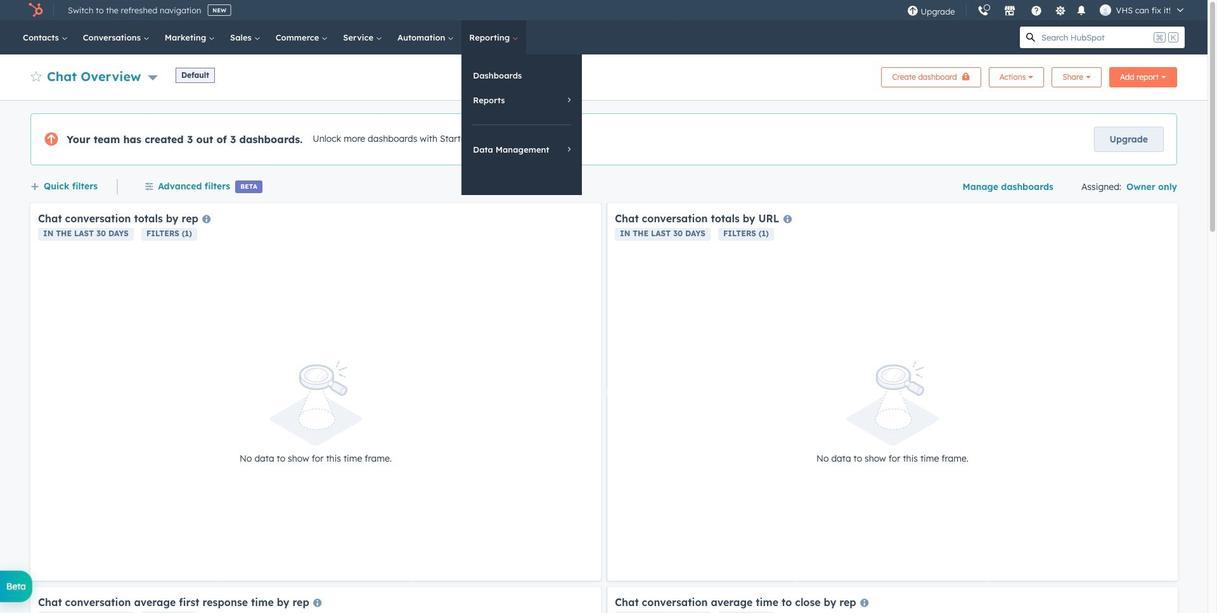 Task type: describe. For each thing, give the bounding box(es) containing it.
jer mill image
[[1100, 4, 1111, 16]]

chat conversation average first response time by rep element
[[30, 588, 601, 614]]

chat conversation totals by url element
[[607, 203, 1178, 581]]



Task type: locate. For each thing, give the bounding box(es) containing it.
reporting menu
[[462, 55, 582, 195]]

marketplaces image
[[1004, 6, 1015, 17]]

banner
[[30, 63, 1177, 87]]

chat conversation average time to close by rep element
[[607, 588, 1178, 614]]

menu
[[901, 0, 1192, 21]]

chat conversation totals by rep element
[[30, 203, 601, 581]]

Search HubSpot search field
[[1042, 27, 1151, 48]]



Task type: vqa. For each thing, say whether or not it's contained in the screenshot.
Search HubSpot search box
yes



